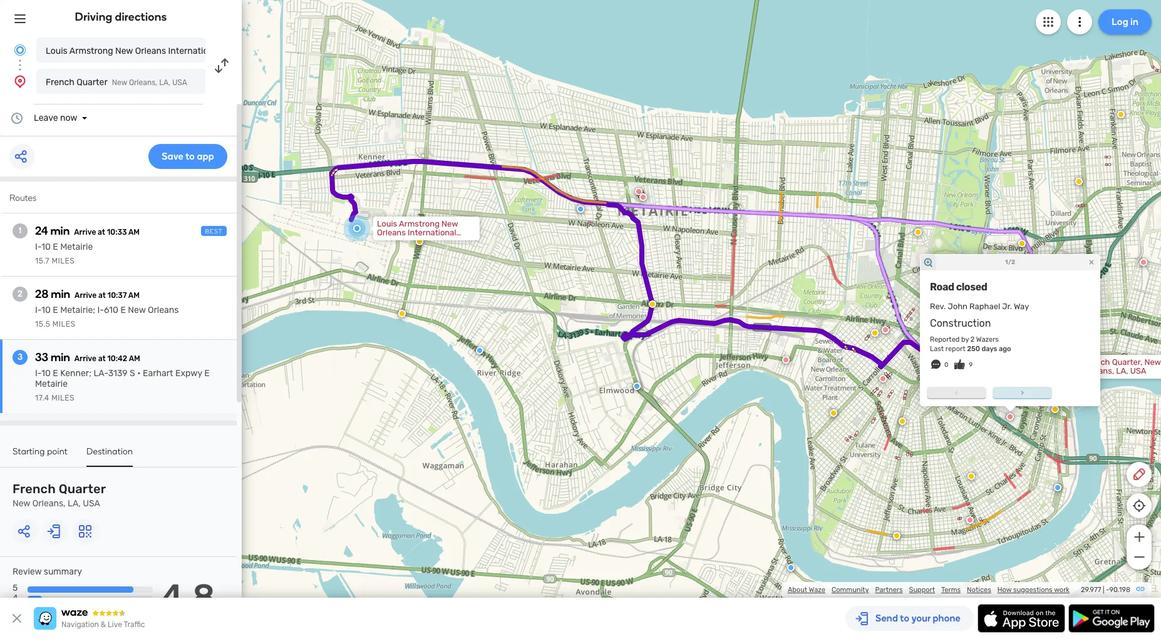 Task type: vqa. For each thing, say whether or not it's contained in the screenshot.
international
yes



Task type: locate. For each thing, give the bounding box(es) containing it.
3 10 from the top
[[41, 368, 51, 379]]

1 vertical spatial 10
[[41, 305, 51, 316]]

e left metairie; at the left top of page
[[53, 305, 58, 316]]

min right 33
[[51, 351, 70, 365]]

at inside 33 min arrive at 10:42 am
[[98, 355, 106, 363]]

starting point button
[[13, 447, 68, 466]]

pencil image
[[1132, 467, 1147, 483]]

10 up the 15.7
[[41, 242, 51, 253]]

driving
[[75, 10, 112, 24]]

at up 'la-'
[[98, 355, 106, 363]]

1 vertical spatial police image
[[788, 565, 795, 572]]

john
[[948, 302, 968, 311]]

2 vertical spatial min
[[51, 351, 70, 365]]

10 for 33
[[41, 368, 51, 379]]

1 vertical spatial french
[[1084, 358, 1111, 367]]

1 vertical spatial at
[[98, 291, 106, 300]]

at left 10:33
[[98, 228, 105, 237]]

am for 28 min
[[128, 291, 140, 300]]

2
[[18, 289, 23, 300], [971, 336, 975, 344]]

orleans right 610
[[148, 305, 179, 316]]

0 horizontal spatial road closed image
[[640, 194, 647, 201]]

i- inside i-10 e metairie 15.7 miles
[[35, 242, 41, 253]]

2 vertical spatial la,
[[68, 499, 81, 509]]

24
[[35, 224, 48, 238]]

about
[[788, 587, 808, 595]]

point
[[47, 447, 68, 457]]

quarter down armstrong
[[77, 77, 108, 88]]

suggestions
[[1014, 587, 1053, 595]]

driving directions
[[75, 10, 167, 24]]

am right 10:33
[[128, 228, 140, 237]]

0 vertical spatial quarter
[[77, 77, 108, 88]]

1 vertical spatial am
[[128, 291, 140, 300]]

1 10 from the top
[[41, 242, 51, 253]]

1 horizontal spatial 2
[[971, 336, 975, 344]]

0 vertical spatial police image
[[634, 383, 641, 390]]

2 vertical spatial usa
[[83, 499, 100, 509]]

24 min arrive at 10:33 am
[[35, 224, 140, 238]]

0 vertical spatial arrive
[[74, 228, 96, 237]]

2 vertical spatial police image
[[1055, 484, 1062, 492]]

i- up the 15.7
[[35, 242, 41, 253]]

0 vertical spatial police image
[[577, 206, 585, 213]]

2 vertical spatial orleans,
[[32, 499, 66, 509]]

i- for 28 min
[[35, 305, 41, 316]]

review
[[13, 567, 42, 578]]

usa inside french quarter, new orleans, la, usa
[[1131, 367, 1147, 376]]

french quarter new orleans, la, usa down armstrong
[[46, 77, 187, 88]]

2 horizontal spatial usa
[[1131, 367, 1147, 376]]

arrive inside the 28 min arrive at 10:37 am
[[75, 291, 97, 300]]

navigation & live traffic
[[61, 621, 145, 630]]

0 vertical spatial at
[[98, 228, 105, 237]]

orleans,
[[129, 78, 157, 87], [1084, 367, 1115, 376], [32, 499, 66, 509]]

new right 610
[[128, 305, 146, 316]]

28
[[35, 288, 49, 301]]

0 horizontal spatial 2
[[18, 289, 23, 300]]

partners link
[[876, 587, 903, 595]]

250
[[968, 345, 981, 353]]

&
[[101, 621, 106, 630]]

road closed image
[[635, 188, 643, 196], [1141, 259, 1148, 266], [880, 375, 887, 383], [967, 517, 974, 525]]

french left quarter,
[[1084, 358, 1111, 367]]

arrive up i-10 e metairie 15.7 miles
[[74, 228, 96, 237]]

metairie inside i-10 e metairie 15.7 miles
[[60, 242, 93, 253]]

miles right 17.4
[[52, 394, 75, 403]]

min right 28
[[51, 288, 70, 301]]

arrive up metairie; at the left top of page
[[75, 291, 97, 300]]

15.5
[[35, 320, 50, 329]]

am inside 33 min arrive at 10:42 am
[[129, 355, 140, 363]]

at left 10:37
[[98, 291, 106, 300]]

zoom out image
[[1132, 550, 1148, 565]]

support link
[[910, 587, 936, 595]]

2 horizontal spatial police image
[[1055, 484, 1062, 492]]

0 vertical spatial metairie
[[60, 242, 93, 253]]

1 vertical spatial min
[[51, 288, 70, 301]]

arrive inside 24 min arrive at 10:33 am
[[74, 228, 96, 237]]

2 vertical spatial miles
[[52, 394, 75, 403]]

quarter down the destination button
[[59, 482, 106, 497]]

live
[[108, 621, 122, 630]]

1/2
[[1006, 259, 1016, 266]]

last
[[931, 345, 944, 353]]

new right quarter,
[[1145, 358, 1162, 367]]

1 vertical spatial 2
[[971, 336, 975, 344]]

earhart
[[143, 368, 173, 379]]

1 vertical spatial arrive
[[75, 291, 97, 300]]

2 vertical spatial at
[[98, 355, 106, 363]]

am inside the 28 min arrive at 10:37 am
[[128, 291, 140, 300]]

am
[[128, 228, 140, 237], [128, 291, 140, 300], [129, 355, 140, 363]]

1 horizontal spatial police image
[[788, 565, 795, 572]]

orleans down directions
[[135, 46, 166, 56]]

1 vertical spatial miles
[[52, 320, 76, 329]]

0 horizontal spatial police image
[[476, 347, 484, 355]]

destination button
[[87, 447, 133, 467]]

raphael
[[970, 302, 1001, 311]]

miles right the 15.7
[[52, 257, 75, 266]]

1 vertical spatial orleans
[[148, 305, 179, 316]]

0 vertical spatial min
[[50, 224, 70, 238]]

community
[[832, 587, 869, 595]]

1 vertical spatial orleans,
[[1084, 367, 1115, 376]]

1 at from the top
[[98, 228, 105, 237]]

29.977
[[1082, 587, 1102, 595]]

0 vertical spatial am
[[128, 228, 140, 237]]

french down 'starting point' button
[[13, 482, 56, 497]]

rev.
[[931, 302, 946, 311]]

about waze community partners support terms notices how suggestions work
[[788, 587, 1070, 595]]

french quarter new orleans, la, usa
[[46, 77, 187, 88], [13, 482, 106, 509]]

× link
[[1087, 256, 1098, 268]]

miles
[[52, 257, 75, 266], [52, 320, 76, 329], [52, 394, 75, 403]]

french down the louis
[[46, 77, 74, 88]]

1 vertical spatial road closed image
[[882, 326, 890, 334]]

1 vertical spatial la,
[[1117, 367, 1129, 376]]

33 min arrive at 10:42 am
[[35, 351, 140, 365]]

1 horizontal spatial road closed image
[[783, 357, 790, 364]]

3 at from the top
[[98, 355, 106, 363]]

hazard image
[[1076, 178, 1083, 185], [915, 229, 922, 236], [1019, 240, 1026, 248], [872, 330, 879, 337], [830, 410, 838, 417], [899, 418, 907, 425], [894, 533, 901, 540]]

1 horizontal spatial police image
[[577, 206, 585, 213]]

usa
[[172, 78, 187, 87], [1131, 367, 1147, 376], [83, 499, 100, 509]]

arrive up kenner; at bottom left
[[74, 355, 96, 363]]

by
[[962, 336, 970, 344]]

0 vertical spatial orleans,
[[129, 78, 157, 87]]

e inside i-10 e metairie 15.7 miles
[[53, 242, 58, 253]]

e
[[53, 242, 58, 253], [53, 305, 58, 316], [121, 305, 126, 316], [53, 368, 58, 379], [204, 368, 210, 379]]

am up s
[[129, 355, 140, 363]]

rev. john raphael jr. way
[[931, 302, 1030, 311]]

summary
[[44, 567, 82, 578]]

2 horizontal spatial la,
[[1117, 367, 1129, 376]]

best
[[205, 228, 223, 236]]

road closed image
[[640, 194, 647, 201], [882, 326, 890, 334], [783, 357, 790, 364]]

0 vertical spatial 2
[[18, 289, 23, 300]]

5 4
[[13, 583, 18, 604]]

2 vertical spatial am
[[129, 355, 140, 363]]

metairie up 17.4
[[35, 379, 68, 390]]

10 inside i-10 e kenner; la-3139 s • earhart expwy e metairie 17.4 miles
[[41, 368, 51, 379]]

quarter,
[[1113, 358, 1143, 367]]

am for 24 min
[[128, 228, 140, 237]]

0 vertical spatial 10
[[41, 242, 51, 253]]

am for 33 min
[[129, 355, 140, 363]]

miles inside i-10 e metairie 15.7 miles
[[52, 257, 75, 266]]

i- for 33 min
[[35, 368, 41, 379]]

•
[[137, 368, 141, 379]]

2 vertical spatial arrive
[[74, 355, 96, 363]]

610
[[104, 305, 118, 316]]

metairie down 24 min arrive at 10:33 am
[[60, 242, 93, 253]]

la,
[[159, 78, 170, 87], [1117, 367, 1129, 376], [68, 499, 81, 509]]

2 at from the top
[[98, 291, 106, 300]]

police image
[[634, 383, 641, 390], [788, 565, 795, 572]]

notices link
[[968, 587, 992, 595]]

2 10 from the top
[[41, 305, 51, 316]]

e left kenner; at bottom left
[[53, 368, 58, 379]]

e for 24 min
[[53, 242, 58, 253]]

metairie inside i-10 e kenner; la-3139 s • earhart expwy e metairie 17.4 miles
[[35, 379, 68, 390]]

at inside 24 min arrive at 10:33 am
[[98, 228, 105, 237]]

road closed
[[931, 281, 988, 293]]

0 horizontal spatial orleans,
[[32, 499, 66, 509]]

0 vertical spatial miles
[[52, 257, 75, 266]]

1 horizontal spatial la,
[[159, 78, 170, 87]]

i-
[[35, 242, 41, 253], [35, 305, 41, 316], [97, 305, 104, 316], [35, 368, 41, 379]]

new inside french quarter, new orleans, la, usa
[[1145, 358, 1162, 367]]

15.7
[[35, 257, 49, 266]]

2 vertical spatial road closed image
[[783, 357, 790, 364]]

kenner;
[[60, 368, 91, 379]]

directions
[[115, 10, 167, 24]]

orleans
[[135, 46, 166, 56], [148, 305, 179, 316]]

10 up 15.5
[[41, 305, 51, 316]]

9
[[970, 362, 973, 369]]

0 vertical spatial orleans
[[135, 46, 166, 56]]

10 inside i-10 e metairie 15.7 miles
[[41, 242, 51, 253]]

1 vertical spatial usa
[[1131, 367, 1147, 376]]

10:42
[[107, 355, 127, 363]]

arrive inside 33 min arrive at 10:42 am
[[74, 355, 96, 363]]

new right armstrong
[[115, 46, 133, 56]]

ago
[[999, 345, 1012, 353]]

am right 10:37
[[128, 291, 140, 300]]

×
[[1089, 256, 1095, 268]]

10
[[41, 242, 51, 253], [41, 305, 51, 316], [41, 368, 51, 379]]

louis
[[46, 46, 68, 56]]

10 inside i-10 e metairie; i-610 e new orleans 15.5 miles
[[41, 305, 51, 316]]

10 down 33
[[41, 368, 51, 379]]

0
[[945, 362, 949, 369]]

at inside the 28 min arrive at 10:37 am
[[98, 291, 106, 300]]

quarter
[[77, 77, 108, 88], [59, 482, 106, 497]]

am inside 24 min arrive at 10:33 am
[[128, 228, 140, 237]]

zoom in image
[[1132, 530, 1148, 545]]

hazard image
[[1118, 111, 1125, 118], [416, 238, 424, 246], [649, 301, 657, 308], [399, 310, 406, 318], [968, 473, 976, 481]]

police image
[[577, 206, 585, 213], [476, 347, 484, 355], [1055, 484, 1062, 492]]

arrive for 33 min
[[74, 355, 96, 363]]

routes
[[9, 193, 37, 204]]

0 horizontal spatial usa
[[83, 499, 100, 509]]

1 vertical spatial quarter
[[59, 482, 106, 497]]

french quarter new orleans, la, usa down point
[[13, 482, 106, 509]]

miles down metairie; at the left top of page
[[52, 320, 76, 329]]

1 horizontal spatial usa
[[172, 78, 187, 87]]

1 vertical spatial police image
[[476, 347, 484, 355]]

location image
[[13, 74, 28, 89]]

min for 24 min
[[50, 224, 70, 238]]

arrive
[[74, 228, 96, 237], [75, 291, 97, 300], [74, 355, 96, 363]]

traffic
[[124, 621, 145, 630]]

2 vertical spatial 10
[[41, 368, 51, 379]]

la-
[[94, 368, 108, 379]]

1 vertical spatial metairie
[[35, 379, 68, 390]]

i- up 15.5
[[35, 305, 41, 316]]

2 horizontal spatial orleans,
[[1084, 367, 1115, 376]]

2 right by
[[971, 336, 975, 344]]

terms link
[[942, 587, 961, 595]]

la, inside french quarter, new orleans, la, usa
[[1117, 367, 1129, 376]]

i- inside i-10 e kenner; la-3139 s • earhart expwy e metairie 17.4 miles
[[35, 368, 41, 379]]

0 horizontal spatial police image
[[634, 383, 641, 390]]

i- down 33
[[35, 368, 41, 379]]

2 left 28
[[18, 289, 23, 300]]

min right 24 at top
[[50, 224, 70, 238]]

leave
[[34, 113, 58, 123]]

e down 24 min arrive at 10:33 am
[[53, 242, 58, 253]]

2 inside construction reported by 2 wazers last report 250 days ago
[[971, 336, 975, 344]]

how
[[998, 587, 1012, 595]]

min for 33 min
[[51, 351, 70, 365]]



Task type: describe. For each thing, give the bounding box(es) containing it.
4.8
[[161, 577, 215, 619]]

4
[[13, 594, 18, 604]]

new inside button
[[115, 46, 133, 56]]

navigation
[[61, 621, 99, 630]]

international
[[168, 46, 221, 56]]

0 vertical spatial road closed image
[[640, 194, 647, 201]]

expwy
[[175, 368, 202, 379]]

miles inside i-10 e metairie; i-610 e new orleans 15.5 miles
[[52, 320, 76, 329]]

10:37
[[108, 291, 127, 300]]

1
[[19, 226, 21, 236]]

french quarter, new orleans, la, usa
[[1084, 358, 1162, 376]]

at for 28 min
[[98, 291, 106, 300]]

i-10 e metairie; i-610 e new orleans 15.5 miles
[[35, 305, 179, 329]]

2 vertical spatial french
[[13, 482, 56, 497]]

5
[[13, 583, 18, 594]]

closed
[[957, 281, 988, 293]]

link image
[[1136, 585, 1146, 595]]

s
[[130, 368, 135, 379]]

chevron left image
[[952, 388, 962, 398]]

current location image
[[13, 43, 28, 58]]

0 vertical spatial french
[[46, 77, 74, 88]]

i- down the 28 min arrive at 10:37 am
[[97, 305, 104, 316]]

e right 610
[[121, 305, 126, 316]]

e right 'expwy'
[[204, 368, 210, 379]]

x image
[[9, 612, 24, 627]]

way
[[1015, 302, 1030, 311]]

orleans inside i-10 e metairie; i-610 e new orleans 15.5 miles
[[148, 305, 179, 316]]

french inside french quarter, new orleans, la, usa
[[1084, 358, 1111, 367]]

now
[[60, 113, 77, 123]]

work
[[1055, 587, 1070, 595]]

arrive for 28 min
[[75, 291, 97, 300]]

10:33
[[107, 228, 127, 237]]

chevron right image
[[1018, 388, 1028, 398]]

-
[[1107, 587, 1110, 595]]

1 horizontal spatial orleans,
[[129, 78, 157, 87]]

0 vertical spatial la,
[[159, 78, 170, 87]]

how suggestions work link
[[998, 587, 1070, 595]]

e for 28 min
[[53, 305, 58, 316]]

at for 24 min
[[98, 228, 105, 237]]

road
[[931, 281, 955, 293]]

i-10 e kenner; la-3139 s • earhart expwy e metairie 17.4 miles
[[35, 368, 210, 403]]

destination
[[87, 447, 133, 457]]

arrive for 24 min
[[74, 228, 96, 237]]

2 horizontal spatial road closed image
[[882, 326, 890, 334]]

airport
[[223, 46, 251, 56]]

miles inside i-10 e kenner; la-3139 s • earhart expwy e metairie 17.4 miles
[[52, 394, 75, 403]]

louis armstrong new orleans international airport
[[46, 46, 251, 56]]

about waze link
[[788, 587, 826, 595]]

29.977 | -90.198
[[1082, 587, 1131, 595]]

0 vertical spatial usa
[[172, 78, 187, 87]]

at for 33 min
[[98, 355, 106, 363]]

i- for 24 min
[[35, 242, 41, 253]]

metairie;
[[60, 305, 95, 316]]

new down louis armstrong new orleans international airport button
[[112, 78, 127, 87]]

10 for 28
[[41, 305, 51, 316]]

min for 28 min
[[51, 288, 70, 301]]

i-10 e metairie 15.7 miles
[[35, 242, 93, 266]]

e for 33 min
[[53, 368, 58, 379]]

report
[[946, 345, 966, 353]]

wazers
[[977, 336, 999, 344]]

jr.
[[1003, 302, 1013, 311]]

17.4
[[35, 394, 49, 403]]

construction reported by 2 wazers last report 250 days ago
[[931, 318, 1012, 353]]

10 for 24
[[41, 242, 51, 253]]

leave now
[[34, 113, 77, 123]]

reported
[[931, 336, 960, 344]]

0 horizontal spatial la,
[[68, 499, 81, 509]]

days
[[982, 345, 998, 353]]

armstrong
[[69, 46, 113, 56]]

orleans inside button
[[135, 46, 166, 56]]

support
[[910, 587, 936, 595]]

new down 'starting point' button
[[13, 499, 30, 509]]

louis armstrong new orleans international airport button
[[36, 38, 251, 63]]

orleans, inside french quarter, new orleans, la, usa
[[1084, 367, 1115, 376]]

community link
[[832, 587, 869, 595]]

33
[[35, 351, 48, 365]]

clock image
[[9, 111, 24, 126]]

|
[[1104, 587, 1105, 595]]

waze
[[809, 587, 826, 595]]

1 vertical spatial french quarter new orleans, la, usa
[[13, 482, 106, 509]]

3139
[[108, 368, 128, 379]]

review summary
[[13, 567, 82, 578]]

28 min arrive at 10:37 am
[[35, 288, 140, 301]]

starting
[[13, 447, 45, 457]]

3
[[17, 352, 23, 363]]

starting point
[[13, 447, 68, 457]]

terms
[[942, 587, 961, 595]]

partners
[[876, 587, 903, 595]]

90.198
[[1110, 587, 1131, 595]]

notices
[[968, 587, 992, 595]]

0 vertical spatial french quarter new orleans, la, usa
[[46, 77, 187, 88]]

new inside i-10 e metairie; i-610 e new orleans 15.5 miles
[[128, 305, 146, 316]]



